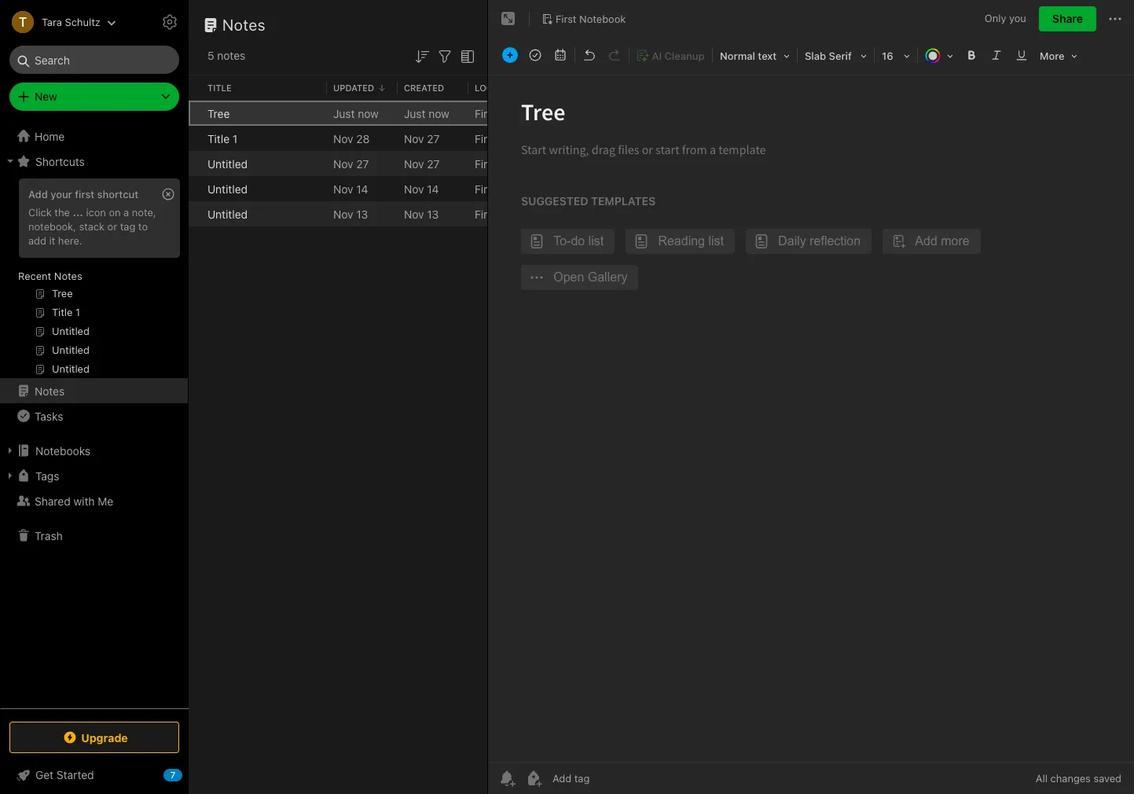 Task type: locate. For each thing, give the bounding box(es) containing it.
just now
[[333, 107, 379, 120], [404, 107, 450, 120]]

first for nov 27
[[475, 157, 497, 170]]

title
[[208, 82, 232, 93], [208, 132, 230, 145]]

first inside button
[[556, 12, 577, 25]]

0 horizontal spatial now
[[358, 107, 379, 120]]

notebook,
[[28, 220, 76, 233]]

notebook for 28
[[500, 132, 550, 145]]

nov 27 for 27
[[404, 157, 440, 170]]

tree
[[208, 107, 230, 120]]

the
[[55, 206, 70, 219]]

0 vertical spatial title
[[208, 82, 232, 93]]

notebook for 13
[[500, 207, 550, 221]]

1 horizontal spatial 14
[[427, 182, 439, 195]]

...
[[73, 206, 83, 219]]

1 title from the top
[[208, 82, 232, 93]]

5 notes
[[208, 49, 246, 62]]

notes right recent
[[54, 270, 82, 282]]

Account field
[[0, 6, 116, 38]]

notebook for 14
[[500, 182, 550, 195]]

Font family field
[[800, 44, 873, 67]]

1 horizontal spatial nov 13
[[404, 207, 439, 221]]

first notebook for nov 13
[[475, 207, 550, 221]]

icon
[[86, 206, 106, 219]]

untitled for nov 13
[[208, 207, 248, 221]]

27
[[427, 132, 440, 145], [356, 157, 369, 170], [427, 157, 440, 170]]

just up "nov 28"
[[333, 107, 355, 120]]

nov 27
[[404, 132, 440, 145], [333, 157, 369, 170], [404, 157, 440, 170]]

first notebook
[[556, 12, 626, 25], [475, 107, 550, 120], [475, 132, 550, 145], [475, 157, 550, 170], [475, 182, 550, 195], [475, 207, 550, 221]]

0 vertical spatial notes
[[223, 16, 266, 34]]

None search field
[[20, 46, 168, 74]]

Font size field
[[877, 44, 916, 67]]

Sort options field
[[413, 46, 432, 66]]

2 title from the top
[[208, 132, 230, 145]]

title 1
[[208, 132, 238, 145]]

tree
[[0, 123, 189, 708]]

2 13 from the left
[[427, 207, 439, 221]]

to
[[138, 220, 148, 233]]

first notebook inside button
[[556, 12, 626, 25]]

14
[[356, 182, 368, 195], [427, 182, 439, 195]]

group inside tree
[[0, 174, 188, 385]]

only
[[985, 12, 1007, 25]]

text
[[758, 50, 777, 62]]

changes
[[1051, 772, 1091, 785]]

upgrade button
[[9, 722, 179, 753]]

2 just from the left
[[404, 107, 426, 120]]

add a reminder image
[[498, 769, 517, 788]]

shared with me
[[35, 494, 113, 508]]

click
[[28, 206, 52, 219]]

icon on a note, notebook, stack or tag to add it here.
[[28, 206, 156, 247]]

first notebook button
[[536, 8, 632, 30]]

notes
[[217, 49, 246, 62]]

1 horizontal spatial just
[[404, 107, 426, 120]]

expand note image
[[499, 9, 518, 28]]

only you
[[985, 12, 1027, 25]]

now down created
[[429, 107, 450, 120]]

expand tags image
[[4, 469, 17, 482]]

row group containing tree
[[189, 101, 752, 226]]

nov
[[333, 132, 353, 145], [404, 132, 424, 145], [333, 157, 353, 170], [404, 157, 424, 170], [333, 182, 353, 195], [404, 182, 424, 195], [333, 207, 353, 221], [404, 207, 424, 221]]

1 vertical spatial title
[[208, 132, 230, 145]]

1 horizontal spatial now
[[429, 107, 450, 120]]

2 vertical spatial untitled
[[208, 207, 248, 221]]

tag
[[120, 220, 135, 233]]

0 horizontal spatial just
[[333, 107, 355, 120]]

with
[[74, 494, 95, 508]]

share button
[[1039, 6, 1097, 31]]

untitled
[[208, 157, 248, 170], [208, 182, 248, 195], [208, 207, 248, 221]]

tasks button
[[0, 403, 188, 429]]

just now up "nov 28"
[[333, 107, 379, 120]]

your
[[50, 188, 72, 201]]

notes up notes
[[223, 16, 266, 34]]

Note Editor text field
[[488, 75, 1135, 762]]

title up tree
[[208, 82, 232, 93]]

tags
[[35, 469, 59, 482]]

slab
[[805, 50, 827, 62]]

italic image
[[986, 44, 1008, 66]]

shortcuts button
[[0, 149, 188, 174]]

cell
[[189, 101, 201, 126]]

on
[[109, 206, 121, 219]]

13
[[356, 207, 368, 221], [427, 207, 439, 221]]

stack
[[79, 220, 105, 233]]

group
[[0, 174, 188, 385]]

click the ...
[[28, 206, 83, 219]]

0 vertical spatial untitled
[[208, 157, 248, 170]]

or
[[107, 220, 117, 233]]

0 horizontal spatial 14
[[356, 182, 368, 195]]

get started
[[35, 768, 94, 782]]

started
[[57, 768, 94, 782]]

16
[[882, 50, 894, 62]]

slab serif
[[805, 50, 852, 62]]

2 untitled from the top
[[208, 182, 248, 195]]

tags button
[[0, 463, 188, 488]]

notes up tasks
[[35, 384, 65, 398]]

0 horizontal spatial just now
[[333, 107, 379, 120]]

nov 28
[[333, 132, 370, 145]]

1 horizontal spatial 13
[[427, 207, 439, 221]]

just now down created
[[404, 107, 450, 120]]

View options field
[[455, 46, 477, 66]]

just down created
[[404, 107, 426, 120]]

More actions field
[[1106, 6, 1125, 31]]

0 horizontal spatial 13
[[356, 207, 368, 221]]

1 horizontal spatial nov 14
[[404, 182, 439, 195]]

serif
[[829, 50, 852, 62]]

first notebook for nov 28
[[475, 132, 550, 145]]

now up 28
[[358, 107, 379, 120]]

shared
[[35, 494, 71, 508]]

Heading level field
[[715, 44, 796, 67]]

updated
[[333, 82, 374, 93]]

notebooks
[[35, 444, 91, 457]]

2 14 from the left
[[427, 182, 439, 195]]

tasks
[[35, 409, 63, 423]]

1 untitled from the top
[[208, 157, 248, 170]]

note,
[[132, 206, 156, 219]]

1 just from the left
[[333, 107, 355, 120]]

nov 14
[[333, 182, 368, 195], [404, 182, 439, 195]]

new
[[35, 90, 57, 103]]

nov 13
[[333, 207, 368, 221], [404, 207, 439, 221]]

just
[[333, 107, 355, 120], [404, 107, 426, 120]]

1 vertical spatial untitled
[[208, 182, 248, 195]]

0 horizontal spatial nov 13
[[333, 207, 368, 221]]

27 for 28
[[427, 132, 440, 145]]

notebook
[[580, 12, 626, 25], [500, 107, 550, 120], [500, 132, 550, 145], [500, 157, 550, 170], [500, 182, 550, 195], [500, 207, 550, 221]]

group containing add your first shortcut
[[0, 174, 188, 385]]

me
[[98, 494, 113, 508]]

normal text
[[720, 50, 777, 62]]

1 nov 14 from the left
[[333, 182, 368, 195]]

3 untitled from the top
[[208, 207, 248, 221]]

title left 1
[[208, 132, 230, 145]]

now
[[358, 107, 379, 120], [429, 107, 450, 120]]

home
[[35, 129, 65, 143]]

untitled for nov 14
[[208, 182, 248, 195]]

share
[[1053, 12, 1084, 25]]

more actions image
[[1106, 9, 1125, 28]]

notes
[[223, 16, 266, 34], [54, 270, 82, 282], [35, 384, 65, 398]]

notebooks link
[[0, 438, 188, 463]]

home link
[[0, 123, 189, 149]]

1 horizontal spatial just now
[[404, 107, 450, 120]]

0 horizontal spatial nov 14
[[333, 182, 368, 195]]

add your first shortcut
[[28, 188, 139, 201]]

row group
[[189, 101, 752, 226]]

first
[[556, 12, 577, 25], [475, 107, 497, 120], [475, 132, 497, 145], [475, 157, 497, 170], [475, 182, 497, 195], [475, 207, 497, 221]]

27 for 27
[[427, 157, 440, 170]]

underline image
[[1011, 44, 1033, 66]]



Task type: vqa. For each thing, say whether or not it's contained in the screenshot.


Task type: describe. For each thing, give the bounding box(es) containing it.
all changes saved
[[1036, 772, 1122, 785]]

upgrade
[[81, 731, 128, 744]]

tara
[[42, 15, 62, 28]]

2 now from the left
[[429, 107, 450, 120]]

7
[[170, 770, 176, 780]]

notes link
[[0, 378, 188, 403]]

undo image
[[579, 44, 601, 66]]

1 now from the left
[[358, 107, 379, 120]]

cell inside row group
[[189, 101, 201, 126]]

trash link
[[0, 523, 188, 548]]

1
[[233, 132, 238, 145]]

2 nov 14 from the left
[[404, 182, 439, 195]]

first
[[75, 188, 95, 201]]

notebook for 27
[[500, 157, 550, 170]]

More field
[[1035, 44, 1083, 67]]

nov 27 for 28
[[404, 132, 440, 145]]

5
[[208, 49, 214, 62]]

1 13 from the left
[[356, 207, 368, 221]]

Insert field
[[499, 44, 522, 66]]

expand notebooks image
[[4, 444, 17, 457]]

1 nov 13 from the left
[[333, 207, 368, 221]]

note window element
[[488, 0, 1135, 794]]

title for title 1
[[208, 132, 230, 145]]

created
[[404, 82, 444, 93]]

add tag image
[[524, 769, 543, 788]]

location
[[475, 82, 520, 93]]

first for nov 28
[[475, 132, 497, 145]]

Add filters field
[[436, 46, 455, 66]]

2 vertical spatial notes
[[35, 384, 65, 398]]

settings image
[[160, 13, 179, 31]]

more
[[1040, 50, 1065, 62]]

first notebook for nov 14
[[475, 182, 550, 195]]

task image
[[524, 44, 547, 66]]

tara schultz
[[42, 15, 100, 28]]

add
[[28, 188, 48, 201]]

2 nov 13 from the left
[[404, 207, 439, 221]]

1 vertical spatial notes
[[54, 270, 82, 282]]

notebook inside button
[[580, 12, 626, 25]]

Help and Learning task checklist field
[[0, 763, 189, 788]]

Search text field
[[20, 46, 168, 74]]

first for nov 13
[[475, 207, 497, 221]]

saved
[[1094, 772, 1122, 785]]

tree containing home
[[0, 123, 189, 708]]

bold image
[[961, 44, 983, 66]]

add filters image
[[436, 47, 455, 66]]

shortcuts
[[35, 155, 85, 168]]

a
[[124, 206, 129, 219]]

you
[[1010, 12, 1027, 25]]

shared with me link
[[0, 488, 188, 513]]

add
[[28, 234, 46, 247]]

recent
[[18, 270, 51, 282]]

first notebook for nov 27
[[475, 157, 550, 170]]

1 14 from the left
[[356, 182, 368, 195]]

first for nov 14
[[475, 182, 497, 195]]

1 just now from the left
[[333, 107, 379, 120]]

trash
[[35, 529, 63, 542]]

all
[[1036, 772, 1048, 785]]

calendar event image
[[550, 44, 572, 66]]

2 just now from the left
[[404, 107, 450, 120]]

Font color field
[[920, 44, 959, 67]]

recent notes
[[18, 270, 82, 282]]

shortcut
[[97, 188, 139, 201]]

Add tag field
[[551, 771, 669, 786]]

title for title
[[208, 82, 232, 93]]

new button
[[9, 83, 179, 111]]

it
[[49, 234, 55, 247]]

untitled for nov 27
[[208, 157, 248, 170]]

normal
[[720, 50, 756, 62]]

schultz
[[65, 15, 100, 28]]

here.
[[58, 234, 82, 247]]

click to collapse image
[[183, 765, 195, 784]]

28
[[356, 132, 370, 145]]

get
[[35, 768, 54, 782]]



